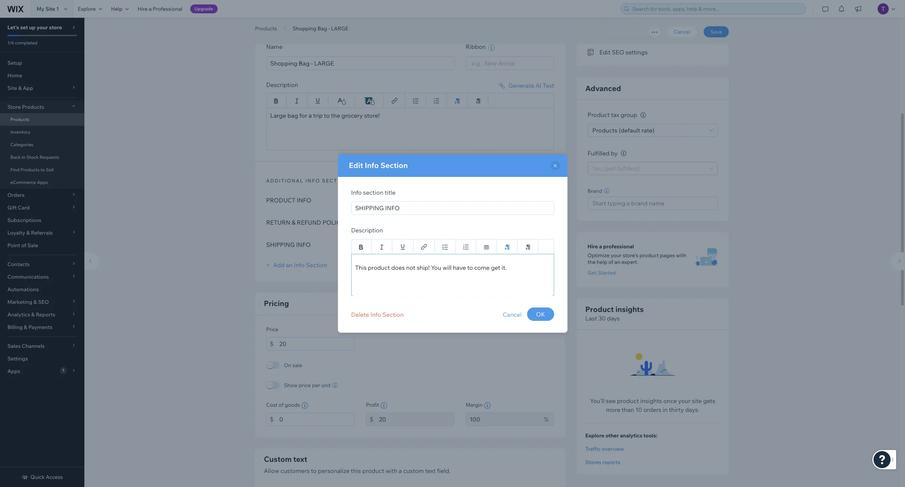Task type: vqa. For each thing, say whether or not it's contained in the screenshot.
'&' inside the 'Billing & Payments' popup button
no



Task type: describe. For each thing, give the bounding box(es) containing it.
to inside custom text allow customers to personalize this product with a custom text field.
[[311, 467, 317, 475]]

an inside optimize your store's product pages with the help of an expert.
[[615, 259, 621, 266]]

the for help
[[588, 259, 596, 266]]

on
[[284, 362, 292, 369]]

product insights last 30 days
[[586, 305, 644, 323]]

of inside optimize your store's product pages with the help of an expert.
[[609, 259, 614, 266]]

completed
[[15, 40, 37, 46]]

professional
[[604, 244, 635, 250]]

section for delete info section
[[383, 311, 404, 318]]

come
[[475, 264, 490, 271]]

this product does not ship! you will have to come get it.
[[355, 264, 507, 271]]

shopping bag - large
[[293, 25, 349, 32]]

info for basic
[[286, 24, 301, 30]]

title
[[385, 189, 396, 196]]

trip
[[313, 112, 323, 119]]

explore for explore other analytics tools:
[[586, 433, 605, 440]]

fulfilled by
[[588, 150, 618, 157]]

setup link
[[0, 57, 84, 69]]

get
[[491, 264, 501, 271]]

flavors
[[447, 197, 465, 204]]

back in stock requests
[[10, 154, 59, 160]]

professional
[[153, 6, 182, 12]]

delete info section button
[[351, 308, 404, 322]]

info tooltip image for cost of goods
[[302, 403, 308, 409]]

find products to sell link
[[0, 164, 84, 176]]

product inside you'll see product insights once your site gets more than 10 orders in thirty days.
[[618, 398, 640, 405]]

fulfilled)
[[618, 165, 640, 172]]

return
[[266, 219, 291, 226]]

1 vertical spatial description
[[351, 227, 383, 234]]

requests
[[40, 154, 59, 160]]

unit
[[322, 382, 331, 389]]

optimize your store's product pages with the help of an expert.
[[588, 252, 687, 266]]

product inside optimize your store's product pages with the help of an expert.
[[640, 252, 659, 259]]

you'll see product insights once your site gets more than 10 orders in thirty days.
[[591, 398, 716, 414]]

custom
[[404, 467, 424, 475]]

pricing
[[264, 299, 289, 308]]

none text field inside form
[[280, 337, 355, 351]]

info inside button
[[371, 311, 381, 318]]

back
[[10, 154, 21, 160]]

days.
[[686, 407, 700, 414]]

back in stock requests link
[[0, 151, 84, 164]]

Start typing a brand name field
[[591, 197, 716, 210]]

margin
[[466, 402, 483, 408]]

product for tax
[[588, 111, 610, 119]]

let's set up your store
[[7, 24, 62, 31]]

return & refund policy
[[266, 219, 345, 226]]

tools:
[[644, 433, 658, 440]]

cancel for left cancel button
[[503, 311, 522, 318]]

8"
[[384, 197, 390, 204]]

basic info
[[266, 24, 301, 30]]

hire for hire a professional
[[588, 244, 599, 250]]

Add a product name text field
[[266, 57, 455, 70]]

a inside hire a professional link
[[149, 6, 152, 12]]

help button
[[107, 0, 133, 18]]

point of sale
[[7, 242, 38, 249]]

rate)
[[642, 127, 655, 134]]

upgrade button
[[190, 4, 218, 13]]

store!
[[364, 112, 380, 119]]

0 horizontal spatial an
[[286, 261, 293, 269]]

get
[[588, 270, 597, 277]]

(self
[[604, 165, 616, 172]]

more
[[606, 407, 621, 414]]

insights inside you'll see product insights once your site gets more than 10 orders in thirty days.
[[641, 398, 663, 405]]

for
[[300, 112, 307, 119]]

info up section
[[365, 161, 379, 170]]

seo
[[612, 49, 625, 56]]

by
[[611, 150, 618, 157]]

info for additional
[[306, 178, 321, 184]]

info tooltip image
[[381, 403, 388, 409]]

quick
[[31, 474, 45, 481]]

on sale
[[284, 362, 302, 369]]

your inside sidebar element
[[37, 24, 48, 31]]

not
[[407, 264, 416, 271]]

find
[[10, 167, 20, 173]]

$ for %
[[370, 416, 374, 423]]

edit for edit seo settings
[[600, 49, 611, 56]]

custom
[[264, 455, 292, 464]]

my site 1
[[37, 6, 59, 12]]

shopping
[[293, 25, 317, 32]]

the for grocery
[[331, 112, 340, 119]]

cost
[[266, 402, 278, 408]]

home link
[[0, 69, 84, 82]]

customers
[[281, 467, 310, 475]]

section inside form
[[306, 261, 327, 269]]

it.
[[502, 264, 507, 271]]

12"
[[370, 197, 378, 204]]

description inside form
[[266, 81, 298, 88]]

sidebar element
[[0, 18, 84, 488]]

your inside you'll see product insights once your site gets more than 10 orders in thirty days.
[[679, 398, 691, 405]]

products inside store products dropdown button
[[22, 104, 44, 110]]

categories
[[10, 142, 33, 147]]

0 horizontal spatial products link
[[0, 113, 84, 126]]

hire a professional
[[138, 6, 182, 12]]

with inside optimize your store's product pages with the help of an expert.
[[677, 252, 687, 259]]

your inside optimize your store's product pages with the help of an expert.
[[611, 252, 622, 259]]

this
[[355, 264, 367, 271]]

product
[[266, 197, 296, 204]]

bag
[[391, 197, 403, 204]]

large
[[331, 25, 349, 32]]

products up name
[[255, 25, 277, 32]]

ribbon
[[466, 43, 487, 51]]

generate ai text
[[509, 82, 555, 89]]

overview
[[602, 446, 624, 453]]

form containing advanced
[[81, 0, 906, 488]]

settings
[[626, 49, 648, 56]]

site
[[45, 6, 55, 12]]

with inside custom text allow customers to personalize this product with a custom text field.
[[386, 467, 398, 475]]

stores reports
[[586, 460, 621, 466]]

info for product info
[[297, 197, 312, 204]]

brand
[[588, 188, 603, 195]]

cancel for rightmost cancel button
[[674, 29, 691, 35]]

settings link
[[0, 353, 84, 365]]

edit for edit info section
[[349, 161, 363, 170]]

point of sale link
[[0, 239, 84, 252]]

in inside you'll see product insights once your site gets more than 10 orders in thirty days.
[[663, 407, 668, 414]]

hire a professional
[[588, 244, 635, 250]]

sale
[[293, 362, 302, 369]]

this inside custom text allow customers to personalize this product with a custom text field.
[[351, 467, 361, 475]]

store's
[[623, 252, 639, 259]]



Task type: locate. For each thing, give the bounding box(es) containing it.
1 vertical spatial of
[[609, 259, 614, 266]]

info left sections
[[306, 178, 321, 184]]

description down 12" on the left top
[[351, 227, 383, 234]]

you inside this product does not ship! you will have to come get it. text box
[[431, 264, 442, 271]]

of right help
[[609, 259, 614, 266]]

(default
[[619, 127, 641, 134]]

1 horizontal spatial an
[[615, 259, 621, 266]]

with left custom
[[386, 467, 398, 475]]

0 vertical spatial products link
[[252, 25, 281, 32]]

edit inside button
[[600, 49, 611, 56]]

section inside button
[[383, 311, 404, 318]]

0 vertical spatial info
[[297, 197, 312, 204]]

None text field
[[280, 337, 355, 351]]

refund
[[297, 219, 321, 226]]

info right add
[[294, 261, 305, 269]]

0 vertical spatial cancel
[[674, 29, 691, 35]]

let's
[[7, 24, 19, 31]]

cancel left save button
[[674, 29, 691, 35]]

this down coupon
[[625, 34, 635, 41]]

info tooltip image right goods on the bottom left
[[302, 403, 308, 409]]

save
[[711, 29, 723, 35]]

with right pages
[[677, 252, 687, 259]]

0 vertical spatial your
[[37, 24, 48, 31]]

seo settings image
[[588, 49, 596, 56]]

1 horizontal spatial the
[[588, 259, 596, 266]]

your right up
[[37, 24, 48, 31]]

false text field
[[266, 108, 555, 150]]

you
[[593, 165, 603, 172], [431, 264, 442, 271]]

categories link
[[0, 139, 84, 151]]

your up thirty
[[679, 398, 691, 405]]

2 vertical spatial your
[[679, 398, 691, 405]]

of right cost
[[279, 402, 284, 408]]

0 vertical spatial description
[[266, 81, 298, 88]]

0 vertical spatial cancel button
[[668, 26, 697, 37]]

0 horizontal spatial in
[[22, 154, 26, 160]]

info for shipping info
[[296, 241, 311, 248]]

hire up optimize on the bottom right of page
[[588, 244, 599, 250]]

info tooltip image for margin
[[484, 403, 491, 409]]

of for goods
[[279, 402, 284, 408]]

0 vertical spatial the
[[331, 112, 340, 119]]

edit seo settings
[[600, 49, 648, 56]]

ecommerce apps
[[10, 180, 48, 185]]

0 horizontal spatial text
[[294, 455, 308, 464]]

personalize
[[318, 467, 350, 475]]

0 vertical spatial of
[[21, 242, 26, 249]]

stores
[[586, 460, 602, 466]]

field.
[[437, 467, 451, 475]]

a right "for"
[[309, 112, 312, 119]]

2 horizontal spatial your
[[679, 398, 691, 405]]

section right delete
[[383, 311, 404, 318]]

products up inventory
[[10, 117, 29, 122]]

insights up the orders
[[641, 398, 663, 405]]

Search for tools, apps, help & more... field
[[631, 4, 804, 14]]

natural
[[425, 197, 445, 204]]

1 vertical spatial info
[[306, 178, 321, 184]]

0 vertical spatial you
[[593, 165, 603, 172]]

cancel button left ok
[[503, 308, 522, 322]]

products (default rate)
[[593, 127, 655, 134]]

1 vertical spatial this
[[351, 467, 361, 475]]

to left sell
[[41, 167, 45, 173]]

does
[[392, 264, 405, 271]]

my
[[37, 6, 44, 12]]

explore right "1"
[[78, 6, 96, 12]]

delete
[[351, 311, 369, 318]]

the
[[331, 112, 340, 119], [588, 259, 596, 266]]

an left the expert.
[[615, 259, 621, 266]]

section down shipping info at the left of the page
[[306, 261, 327, 269]]

1 vertical spatial products link
[[0, 113, 84, 126]]

products up ecommerce apps on the left of the page
[[21, 167, 40, 173]]

info section title
[[351, 189, 396, 196]]

last
[[586, 315, 598, 323]]

price
[[266, 326, 279, 333]]

0 vertical spatial explore
[[78, 6, 96, 12]]

1 vertical spatial text
[[426, 467, 436, 475]]

a inside large bag for a trip to the grocery store! text field
[[309, 112, 312, 119]]

an right add
[[286, 261, 293, 269]]

insights inside "product insights last 30 days"
[[616, 305, 644, 314]]

1 horizontal spatial of
[[279, 402, 284, 408]]

0 horizontal spatial this
[[351, 467, 361, 475]]

product inside "product insights last 30 days"
[[586, 305, 614, 314]]

products right store
[[22, 104, 44, 110]]

the left help
[[588, 259, 596, 266]]

info
[[297, 197, 312, 204], [296, 241, 311, 248]]

to right have
[[468, 264, 473, 271]]

per
[[312, 382, 320, 389]]

to inside sidebar element
[[41, 167, 45, 173]]

products down product tax group
[[593, 127, 618, 134]]

products inside find products to sell link
[[21, 167, 40, 173]]

inventory
[[10, 129, 30, 135]]

shipping
[[266, 241, 295, 248]]

of inside point of sale 'link'
[[21, 242, 26, 249]]

1 horizontal spatial you
[[593, 165, 603, 172]]

hire inside form
[[588, 244, 599, 250]]

section up 'title'
[[381, 161, 408, 170]]

automations link
[[0, 283, 84, 296]]

explore other analytics tools:
[[586, 433, 658, 440]]

None text field
[[280, 413, 355, 426], [379, 413, 455, 426], [466, 413, 541, 426], [280, 413, 355, 426], [379, 413, 455, 426], [466, 413, 541, 426]]

1 horizontal spatial explore
[[586, 433, 605, 440]]

Select box search field
[[472, 57, 549, 69]]

info tooltip image
[[641, 113, 647, 118], [621, 151, 627, 157], [302, 403, 308, 409], [484, 403, 491, 409]]

1 horizontal spatial info
[[306, 178, 321, 184]]

in
[[22, 154, 26, 160], [663, 407, 668, 414]]

in right back
[[22, 154, 26, 160]]

text
[[543, 82, 555, 89]]

days
[[608, 315, 620, 323]]

create coupon
[[600, 19, 641, 26]]

1 vertical spatial edit
[[349, 161, 363, 170]]

1 vertical spatial info
[[296, 241, 311, 248]]

have
[[453, 264, 466, 271]]

1 vertical spatial hire
[[588, 244, 599, 250]]

hire right help button
[[138, 6, 148, 12]]

0 horizontal spatial info
[[286, 24, 301, 30]]

settings
[[7, 356, 28, 362]]

1 horizontal spatial your
[[611, 252, 622, 259]]

to right "customers"
[[311, 467, 317, 475]]

info right delete
[[371, 311, 381, 318]]

description up large
[[266, 81, 298, 88]]

0 horizontal spatial explore
[[78, 6, 96, 12]]

0 horizontal spatial with
[[386, 467, 398, 475]]

0 horizontal spatial description
[[266, 81, 298, 88]]

products link up name
[[252, 25, 281, 32]]

to right trip
[[324, 112, 330, 119]]

form
[[81, 0, 906, 488]]

product inside custom text allow customers to personalize this product with a custom text field.
[[363, 467, 385, 475]]

site
[[692, 398, 702, 405]]

0 horizontal spatial cancel button
[[503, 308, 522, 322]]

in inside 'link'
[[22, 154, 26, 160]]

$
[[270, 340, 274, 348], [270, 416, 274, 423], [370, 416, 374, 423]]

your
[[37, 24, 48, 31], [611, 252, 622, 259], [679, 398, 691, 405]]

access
[[46, 474, 63, 481]]

basic
[[266, 24, 285, 30]]

info left section
[[351, 189, 362, 196]]

1 vertical spatial insights
[[641, 398, 663, 405]]

0 vertical spatial text
[[294, 455, 308, 464]]

1 horizontal spatial this
[[625, 34, 635, 41]]

explore up 'traffic'
[[586, 433, 605, 440]]

generate ai text button
[[498, 81, 555, 90]]

section for edit info section
[[381, 161, 408, 170]]

than
[[622, 407, 635, 414]]

cancel
[[674, 29, 691, 35], [503, 311, 522, 318]]

automations
[[7, 286, 39, 293]]

1 horizontal spatial edit
[[600, 49, 611, 56]]

1 vertical spatial product
[[586, 305, 614, 314]]

a left professional
[[149, 6, 152, 12]]

optimize
[[588, 252, 610, 259]]

1 vertical spatial section
[[306, 261, 327, 269]]

0 horizontal spatial of
[[21, 242, 26, 249]]

$ down "price"
[[270, 340, 274, 348]]

1 horizontal spatial hire
[[588, 244, 599, 250]]

add an info section
[[272, 261, 327, 269]]

see
[[606, 398, 616, 405]]

tax
[[612, 111, 620, 119]]

1 horizontal spatial description
[[351, 227, 383, 234]]

the inside optimize your store's product pages with the help of an expert.
[[588, 259, 596, 266]]

ecommerce
[[10, 180, 36, 185]]

false text field
[[351, 254, 554, 297]]

name
[[266, 43, 283, 51]]

0 vertical spatial insights
[[616, 305, 644, 314]]

$ down profit
[[370, 416, 374, 423]]

0 horizontal spatial edit
[[349, 161, 363, 170]]

policy
[[323, 219, 345, 226]]

info tooltip image right margin
[[484, 403, 491, 409]]

in down once
[[663, 407, 668, 414]]

products link
[[252, 25, 281, 32], [0, 113, 84, 126]]

point
[[7, 242, 20, 249]]

2 vertical spatial of
[[279, 402, 284, 408]]

1 horizontal spatial text
[[426, 467, 436, 475]]

e.g., Tech Specs text field
[[351, 201, 554, 215]]

0 vertical spatial section
[[381, 161, 408, 170]]

this right personalize
[[351, 467, 361, 475]]

info up add an info section
[[296, 241, 311, 248]]

a left custom
[[399, 467, 402, 475]]

promote coupon image
[[588, 19, 596, 26]]

gets
[[704, 398, 716, 405]]

cancel left ok
[[503, 311, 522, 318]]

info down additional info sections
[[297, 197, 312, 204]]

$ for on sale
[[270, 340, 274, 348]]

a up optimize on the bottom right of page
[[600, 244, 603, 250]]

0 horizontal spatial hire
[[138, 6, 148, 12]]

0 vertical spatial hire
[[138, 6, 148, 12]]

0 vertical spatial this
[[625, 34, 635, 41]]

the left 'grocery'
[[331, 112, 340, 119]]

of left sale
[[21, 242, 26, 249]]

2 horizontal spatial of
[[609, 259, 614, 266]]

create
[[600, 19, 619, 26]]

cancel inside cancel button
[[674, 29, 691, 35]]

grocery
[[342, 112, 363, 119]]

0 vertical spatial product
[[588, 111, 610, 119]]

bag
[[288, 112, 298, 119]]

text up "customers"
[[294, 455, 308, 464]]

you left will at the bottom left of the page
[[431, 264, 442, 271]]

1 vertical spatial with
[[386, 467, 398, 475]]

insights
[[616, 305, 644, 314], [641, 398, 663, 405]]

0 vertical spatial in
[[22, 154, 26, 160]]

home
[[7, 72, 22, 79]]

1 horizontal spatial cancel
[[674, 29, 691, 35]]

2 vertical spatial section
[[383, 311, 404, 318]]

a inside custom text allow customers to personalize this product with a custom text field.
[[399, 467, 402, 475]]

0 horizontal spatial you
[[431, 264, 442, 271]]

1 vertical spatial your
[[611, 252, 622, 259]]

info tooltip image for fulfilled by
[[621, 151, 627, 157]]

add an info section link
[[266, 261, 327, 269]]

you left (self
[[593, 165, 603, 172]]

started
[[598, 270, 616, 277]]

with
[[677, 252, 687, 259], [386, 467, 398, 475]]

edit left seo
[[600, 49, 611, 56]]

1 horizontal spatial products link
[[252, 25, 281, 32]]

0 horizontal spatial your
[[37, 24, 48, 31]]

product for insights
[[586, 305, 614, 314]]

orders
[[644, 407, 662, 414]]

you'll
[[591, 398, 605, 405]]

the inside large bag for a trip to the grocery store! text field
[[331, 112, 340, 119]]

1 vertical spatial the
[[588, 259, 596, 266]]

1/6 completed
[[7, 40, 37, 46]]

your down professional
[[611, 252, 622, 259]]

1 vertical spatial cancel
[[503, 311, 522, 318]]

profit
[[366, 402, 379, 408]]

goods
[[285, 402, 300, 408]]

$ down cost
[[270, 416, 274, 423]]

1/6
[[7, 40, 14, 46]]

delete info section
[[351, 311, 404, 318]]

insights up days at the bottom of page
[[616, 305, 644, 314]]

cancel button left save button
[[668, 26, 697, 37]]

generate
[[509, 82, 535, 89]]

product inside button
[[637, 34, 659, 41]]

edit up sections
[[349, 161, 363, 170]]

store products
[[7, 104, 44, 110]]

0 vertical spatial with
[[677, 252, 687, 259]]

0 horizontal spatial cancel
[[503, 311, 522, 318]]

1 vertical spatial explore
[[586, 433, 605, 440]]

pages
[[661, 252, 675, 259]]

product left tax
[[588, 111, 610, 119]]

text left "field."
[[426, 467, 436, 475]]

0 vertical spatial info
[[286, 24, 301, 30]]

to inside text field
[[324, 112, 330, 119]]

explore for explore
[[78, 6, 96, 12]]

product up 30
[[586, 305, 614, 314]]

1 horizontal spatial with
[[677, 252, 687, 259]]

of for sale
[[21, 242, 26, 249]]

1 vertical spatial cancel button
[[503, 308, 522, 322]]

edit seo settings button
[[588, 47, 648, 58]]

large
[[270, 112, 286, 119]]

create coupon button
[[588, 17, 641, 28]]

info tooltip image right by on the right top of the page
[[621, 151, 627, 157]]

1 horizontal spatial in
[[663, 407, 668, 414]]

hire for hire a professional
[[138, 6, 148, 12]]

product
[[637, 34, 659, 41], [640, 252, 659, 259], [368, 264, 390, 271], [618, 398, 640, 405], [363, 467, 385, 475]]

cotton
[[405, 197, 424, 204]]

fulfilled
[[588, 150, 610, 157]]

to inside text box
[[468, 264, 473, 271]]

this inside promote this product button
[[625, 34, 635, 41]]

find products to sell
[[10, 167, 54, 173]]

info right "basic"
[[286, 24, 301, 30]]

add
[[273, 261, 285, 269]]

x
[[380, 197, 382, 204]]

this
[[625, 34, 635, 41], [351, 467, 361, 475]]

group
[[621, 111, 638, 119]]

coupon
[[620, 19, 641, 26]]

once
[[664, 398, 677, 405]]

0 vertical spatial edit
[[600, 49, 611, 56]]

large bag for a trip to the grocery store!
[[270, 112, 380, 119]]

setup
[[7, 60, 22, 66]]

stores reports link
[[586, 460, 721, 466]]

store products button
[[0, 101, 84, 113]]

products link down store products
[[0, 113, 84, 126]]

reports
[[603, 460, 621, 466]]

0 horizontal spatial the
[[331, 112, 340, 119]]

product inside text box
[[368, 264, 390, 271]]

1 vertical spatial you
[[431, 264, 442, 271]]

info tooltip image right group
[[641, 113, 647, 118]]

1 vertical spatial in
[[663, 407, 668, 414]]

1 horizontal spatial cancel button
[[668, 26, 697, 37]]



